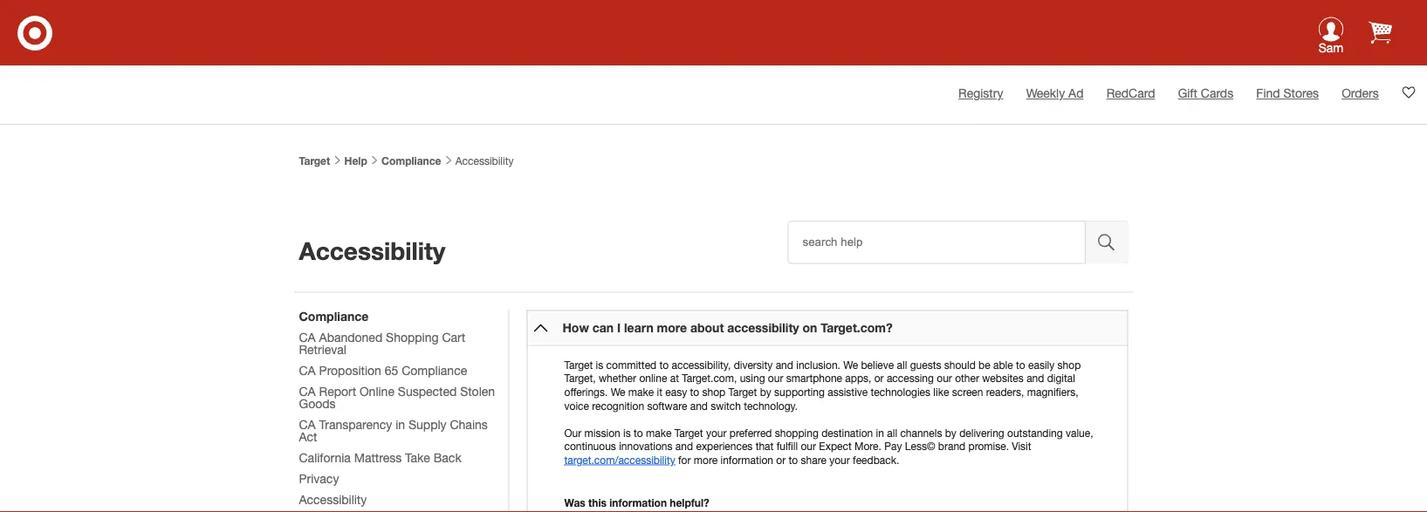 Task type: vqa. For each thing, say whether or not it's contained in the screenshot.
Outstanding
yes



Task type: describe. For each thing, give the bounding box(es) containing it.
1 horizontal spatial shop
[[1058, 359, 1081, 371]]

or inside target is committed to accessibility, diversity and inclusion. we believe all guests should be able to easily shop target, whether online at target.com, using our smartphone apps, or accessing our other websites and digital offerings. we make it easy to shop target by supporting assistive technologies like screen readers, magnifiers, voice recognition software and switch technology.
[[874, 372, 884, 385]]

digital
[[1047, 372, 1075, 385]]

gift cards link
[[1178, 86, 1233, 100]]

all inside target is committed to accessibility, diversity and inclusion. we believe all guests should be able to easily shop target, whether online at target.com, using our smartphone apps, or accessing our other websites and digital offerings. we make it easy to shop target by supporting assistive technologies like screen readers, magnifiers, voice recognition software and switch technology.
[[897, 359, 907, 371]]

0 horizontal spatial our
[[768, 372, 783, 385]]

my target.com shopping cart image
[[1369, 20, 1392, 44]]

2 ca from the top
[[299, 363, 316, 377]]

technologies
[[871, 386, 930, 398]]

whether
[[599, 372, 636, 385]]

compliance ca abandoned shopping cart retrieval ca proposition 65 compliance ca report online suspected stolen goods ca transparency in supply chains act california mattress take back privacy accessibility
[[299, 309, 495, 507]]

expect
[[819, 440, 852, 453]]

more inside our mission is to make target your preferred shopping destination in all channels by delivering outstanding value, continuous innovations and experiences that fulfill our expect more. pay less© brand promise. visit target.com/accessibility for more information or to share your feedback.
[[694, 454, 718, 466]]

weekly ad
[[1026, 86, 1084, 100]]

delivering
[[959, 427, 1004, 439]]

proposition
[[319, 363, 381, 377]]

weekly
[[1026, 86, 1065, 100]]

about
[[690, 321, 724, 335]]

offerings. we
[[564, 386, 625, 398]]

0 vertical spatial your
[[706, 427, 727, 439]]

recognition
[[592, 400, 644, 412]]

readers,
[[986, 386, 1024, 398]]

in inside compliance ca abandoned shopping cart retrieval ca proposition 65 compliance ca report online suspected stolen goods ca transparency in supply chains act california mattress take back privacy accessibility
[[396, 417, 405, 432]]

using
[[740, 372, 765, 385]]

target inside our mission is to make target your preferred shopping destination in all channels by delivering outstanding value, continuous innovations and experiences that fulfill our expect more. pay less© brand promise. visit target.com/accessibility for more information or to share your feedback.
[[675, 427, 703, 439]]

1 vertical spatial accessibility
[[299, 236, 445, 265]]

our inside our mission is to make target your preferred shopping destination in all channels by delivering outstanding value, continuous innovations and experiences that fulfill our expect more. pay less© brand promise. visit target.com/accessibility for more information or to share your feedback.
[[801, 440, 816, 453]]

1 ca from the top
[[299, 330, 316, 344]]

find stores link
[[1256, 86, 1319, 100]]

we
[[843, 359, 858, 371]]

shopping
[[775, 427, 819, 439]]

learn
[[624, 321, 653, 335]]

how can i learn more about accessibility on target.com? link
[[563, 321, 893, 335]]

technology.
[[744, 400, 798, 412]]

target.com/accessibility link
[[564, 454, 675, 466]]

redcard
[[1106, 86, 1155, 100]]

target down using in the bottom right of the page
[[728, 386, 757, 398]]

target.com,
[[682, 372, 737, 385]]

registry link
[[958, 86, 1003, 100]]

like
[[933, 386, 949, 398]]

visit
[[1012, 440, 1031, 453]]

websites
[[982, 372, 1024, 385]]

sam
[[1319, 41, 1344, 55]]

target link
[[299, 155, 330, 167]]

how can i learn more about accessibility on target.com? tab
[[527, 310, 1128, 345]]

mission
[[584, 427, 620, 439]]

favorites image
[[1402, 86, 1416, 100]]

find
[[1256, 86, 1280, 100]]

ca report online suspected stolen goods link
[[299, 384, 495, 411]]

at
[[670, 372, 679, 385]]

target,
[[564, 372, 596, 385]]

65
[[385, 363, 398, 377]]

fulfill
[[777, 440, 798, 453]]

believe
[[861, 359, 894, 371]]

assistive
[[828, 386, 868, 398]]

should
[[944, 359, 976, 371]]

act
[[299, 429, 317, 444]]

registry
[[958, 86, 1003, 100]]

sam link
[[1305, 17, 1357, 66]]

orders
[[1342, 86, 1379, 100]]

shopping
[[386, 330, 439, 344]]

retrieval
[[299, 342, 346, 357]]

3 ca from the top
[[299, 384, 316, 398]]

brand
[[938, 440, 966, 453]]

goods
[[299, 396, 336, 411]]

target.com?
[[821, 321, 893, 335]]

software
[[647, 400, 687, 412]]

0 vertical spatial accessibility
[[453, 155, 514, 167]]

was
[[564, 497, 585, 509]]

1 vertical spatial shop
[[702, 386, 726, 398]]

transparency
[[319, 417, 392, 432]]

i
[[617, 321, 621, 335]]

target.com home image
[[17, 16, 52, 51]]

1 horizontal spatial your
[[829, 454, 850, 466]]

to right "able"
[[1016, 359, 1025, 371]]

compliance link
[[381, 155, 441, 167]]

magnifiers,
[[1027, 386, 1078, 398]]

and up supporting
[[776, 359, 793, 371]]

online
[[639, 372, 667, 385]]

to down fulfill
[[789, 454, 798, 466]]

chains
[[450, 417, 488, 432]]

our
[[564, 427, 582, 439]]

privacy
[[299, 471, 339, 486]]

able
[[993, 359, 1013, 371]]

guests
[[910, 359, 941, 371]]

committed
[[606, 359, 657, 371]]



Task type: locate. For each thing, give the bounding box(es) containing it.
1 vertical spatial compliance
[[299, 309, 369, 323]]

1 horizontal spatial our
[[801, 440, 816, 453]]

circle arrow s image
[[534, 321, 548, 335]]

1 horizontal spatial in
[[876, 427, 884, 439]]

0 horizontal spatial shop
[[702, 386, 726, 398]]

innovations
[[619, 440, 673, 453]]

help link
[[344, 155, 367, 167]]

to right easy
[[690, 386, 699, 398]]

help
[[344, 155, 367, 167]]

1 vertical spatial or
[[776, 454, 786, 466]]

supporting
[[774, 386, 825, 398]]

is up the innovations
[[623, 427, 631, 439]]

orders link
[[1342, 86, 1379, 100]]

make inside target is committed to accessibility, diversity and inclusion. we believe all guests should be able to easily shop target, whether online at target.com, using our smartphone apps, or accessing our other websites and digital offerings. we make it easy to shop target by supporting assistive technologies like screen readers, magnifiers, voice recognition software and switch technology.
[[628, 386, 654, 398]]

shop up digital
[[1058, 359, 1081, 371]]

1 vertical spatial make
[[646, 427, 672, 439]]

more.
[[854, 440, 881, 453]]

be
[[979, 359, 990, 371]]

0 horizontal spatial or
[[776, 454, 786, 466]]

channels
[[900, 427, 942, 439]]

share
[[801, 454, 826, 466]]

supply
[[408, 417, 447, 432]]

accessibility,
[[672, 359, 731, 371]]

can
[[592, 321, 614, 335]]

1 vertical spatial information
[[609, 497, 667, 509]]

is inside our mission is to make target your preferred shopping destination in all channels by delivering outstanding value, continuous innovations and experiences that fulfill our expect more. pay less© brand promise. visit target.com/accessibility for more information or to share your feedback.
[[623, 427, 631, 439]]

find stores
[[1256, 86, 1319, 100]]

0 horizontal spatial your
[[706, 427, 727, 439]]

0 vertical spatial all
[[897, 359, 907, 371]]

ca abandoned shopping cart retrieval link
[[299, 330, 465, 357]]

our mission is to make target your preferred shopping destination in all channels by delivering outstanding value, continuous innovations and experiences that fulfill our expect more. pay less© brand promise. visit target.com/accessibility for more information or to share your feedback.
[[564, 427, 1093, 466]]

target up the target,
[[564, 359, 593, 371]]

stores
[[1283, 86, 1319, 100]]

smartphone
[[786, 372, 842, 385]]

back
[[434, 450, 461, 465]]

more right learn
[[657, 321, 687, 335]]

1 horizontal spatial more
[[694, 454, 718, 466]]

compliance up abandoned
[[299, 309, 369, 323]]

0 vertical spatial compliance
[[381, 155, 441, 167]]

our up "like" in the right of the page
[[937, 372, 952, 385]]

1 horizontal spatial by
[[945, 427, 956, 439]]

ad
[[1068, 86, 1084, 100]]

in
[[396, 417, 405, 432], [876, 427, 884, 439]]

california mattress take back link
[[299, 450, 461, 465]]

compliance right help link
[[381, 155, 441, 167]]

your up experiences on the bottom of page
[[706, 427, 727, 439]]

None image field
[[1086, 221, 1128, 264]]

more
[[657, 321, 687, 335], [694, 454, 718, 466]]

information down 'that'
[[721, 454, 773, 466]]

0 vertical spatial make
[[628, 386, 654, 398]]

1 vertical spatial your
[[829, 454, 850, 466]]

destination
[[821, 427, 873, 439]]

0 horizontal spatial by
[[760, 386, 771, 398]]

ca down goods
[[299, 417, 316, 432]]

shop down the target.com,
[[702, 386, 726, 398]]

2 horizontal spatial our
[[937, 372, 952, 385]]

0 horizontal spatial is
[[596, 359, 603, 371]]

2 vertical spatial compliance
[[402, 363, 467, 377]]

gift
[[1178, 86, 1197, 100]]

compliance for compliance
[[381, 155, 441, 167]]

is
[[596, 359, 603, 371], [623, 427, 631, 439]]

on
[[803, 321, 817, 335]]

0 horizontal spatial more
[[657, 321, 687, 335]]

icon image
[[1318, 17, 1344, 42]]

all up the "pay"
[[887, 427, 897, 439]]

accessibility
[[727, 321, 799, 335]]

and inside our mission is to make target your preferred shopping destination in all channels by delivering outstanding value, continuous innovations and experiences that fulfill our expect more. pay less© brand promise. visit target.com/accessibility for more information or to share your feedback.
[[675, 440, 693, 453]]

1 vertical spatial more
[[694, 454, 718, 466]]

to up the innovations
[[634, 427, 643, 439]]

outstanding
[[1007, 427, 1063, 439]]

redcard link
[[1106, 86, 1155, 100]]

target
[[299, 155, 330, 167], [564, 359, 593, 371], [728, 386, 757, 398], [675, 427, 703, 439]]

report
[[319, 384, 356, 398]]

cart
[[442, 330, 465, 344]]

it
[[657, 386, 662, 398]]

inclusion.
[[796, 359, 840, 371]]

easy
[[665, 386, 687, 398]]

1 horizontal spatial information
[[721, 454, 773, 466]]

2 vertical spatial accessibility
[[299, 492, 367, 507]]

all inside our mission is to make target your preferred shopping destination in all channels by delivering outstanding value, continuous innovations and experiences that fulfill our expect more. pay less© brand promise. visit target.com/accessibility for more information or to share your feedback.
[[887, 427, 897, 439]]

promise.
[[968, 440, 1009, 453]]

ca left report on the bottom of the page
[[299, 384, 316, 398]]

0 vertical spatial is
[[596, 359, 603, 371]]

or down fulfill
[[776, 454, 786, 466]]

make down online
[[628, 386, 654, 398]]

pay
[[884, 440, 902, 453]]

is up whether
[[596, 359, 603, 371]]

and
[[776, 359, 793, 371], [1027, 372, 1044, 385], [690, 400, 708, 412], [675, 440, 693, 453]]

0 vertical spatial information
[[721, 454, 773, 466]]

information inside our mission is to make target your preferred shopping destination in all channels by delivering outstanding value, continuous innovations and experiences that fulfill our expect more. pay less© brand promise. visit target.com/accessibility for more information or to share your feedback.
[[721, 454, 773, 466]]

cards
[[1201, 86, 1233, 100]]

more right for at the bottom
[[694, 454, 718, 466]]

0 vertical spatial by
[[760, 386, 771, 398]]

ca transparency in supply chains act link
[[299, 417, 488, 444]]

by
[[760, 386, 771, 398], [945, 427, 956, 439]]

0 vertical spatial or
[[874, 372, 884, 385]]

0 horizontal spatial in
[[396, 417, 405, 432]]

that
[[756, 440, 774, 453]]

make inside our mission is to make target your preferred shopping destination in all channels by delivering outstanding value, continuous innovations and experiences that fulfill our expect more. pay less© brand promise. visit target.com/accessibility for more information or to share your feedback.
[[646, 427, 672, 439]]

our right using in the bottom right of the page
[[768, 372, 783, 385]]

1 horizontal spatial or
[[874, 372, 884, 385]]

more inside tab
[[657, 321, 687, 335]]

our
[[768, 372, 783, 385], [937, 372, 952, 385], [801, 440, 816, 453]]

ca
[[299, 330, 316, 344], [299, 363, 316, 377], [299, 384, 316, 398], [299, 417, 316, 432]]

information right 'this'
[[609, 497, 667, 509]]

gift cards
[[1178, 86, 1233, 100]]

accessibility inside compliance ca abandoned shopping cart retrieval ca proposition 65 compliance ca report online suspected stolen goods ca transparency in supply chains act california mattress take back privacy accessibility
[[299, 492, 367, 507]]

to
[[659, 359, 669, 371], [1016, 359, 1025, 371], [690, 386, 699, 398], [634, 427, 643, 439], [789, 454, 798, 466]]

0 vertical spatial more
[[657, 321, 687, 335]]

suspected
[[398, 384, 457, 398]]

in left supply at left
[[396, 417, 405, 432]]

shop
[[1058, 359, 1081, 371], [702, 386, 726, 398]]

voice
[[564, 400, 589, 412]]

is inside target is committed to accessibility, diversity and inclusion. we believe all guests should be able to easily shop target, whether online at target.com, using our smartphone apps, or accessing our other websites and digital offerings. we make it easy to shop target by supporting assistive technologies like screen readers, magnifiers, voice recognition software and switch technology.
[[596, 359, 603, 371]]

search help text field
[[788, 221, 1086, 264]]

and left the switch
[[690, 400, 708, 412]]

1 horizontal spatial is
[[623, 427, 631, 439]]

0 vertical spatial shop
[[1058, 359, 1081, 371]]

by up brand
[[945, 427, 956, 439]]

1 vertical spatial by
[[945, 427, 956, 439]]

make up the innovations
[[646, 427, 672, 439]]

target up for at the bottom
[[675, 427, 703, 439]]

or down believe
[[874, 372, 884, 385]]

by inside target is committed to accessibility, diversity and inclusion. we believe all guests should be able to easily shop target, whether online at target.com, using our smartphone apps, or accessing our other websites and digital offerings. we make it easy to shop target by supporting assistive technologies like screen readers, magnifiers, voice recognition software and switch technology.
[[760, 386, 771, 398]]

accessing
[[887, 372, 934, 385]]

or inside our mission is to make target your preferred shopping destination in all channels by delivering outstanding value, continuous innovations and experiences that fulfill our expect more. pay less© brand promise. visit target.com/accessibility for more information or to share your feedback.
[[776, 454, 786, 466]]

your down expect at the right bottom of the page
[[829, 454, 850, 466]]

ca down retrieval
[[299, 363, 316, 377]]

your
[[706, 427, 727, 439], [829, 454, 850, 466]]

target left help link
[[299, 155, 330, 167]]

ca left abandoned
[[299, 330, 316, 344]]

for
[[678, 454, 691, 466]]

apps,
[[845, 372, 871, 385]]

in up more.
[[876, 427, 884, 439]]

take
[[405, 450, 430, 465]]

all up accessing
[[897, 359, 907, 371]]

and down easily
[[1027, 372, 1044, 385]]

abandoned
[[319, 330, 382, 344]]

in inside our mission is to make target your preferred shopping destination in all channels by delivering outstanding value, continuous innovations and experiences that fulfill our expect more. pay less© brand promise. visit target.com/accessibility for more information or to share your feedback.
[[876, 427, 884, 439]]

easily
[[1028, 359, 1055, 371]]

compliance up suspected
[[402, 363, 467, 377]]

mattress
[[354, 450, 402, 465]]

4 ca from the top
[[299, 417, 316, 432]]

diversity
[[734, 359, 773, 371]]

feedback.
[[853, 454, 899, 466]]

and up for at the bottom
[[675, 440, 693, 453]]

this
[[588, 497, 607, 509]]

experiences
[[696, 440, 753, 453]]

by up technology.
[[760, 386, 771, 398]]

preferred
[[729, 427, 772, 439]]

by inside our mission is to make target your preferred shopping destination in all channels by delivering outstanding value, continuous innovations and experiences that fulfill our expect more. pay less© brand promise. visit target.com/accessibility for more information or to share your feedback.
[[945, 427, 956, 439]]

how
[[563, 321, 589, 335]]

compliance for compliance ca abandoned shopping cart retrieval ca proposition 65 compliance ca report online suspected stolen goods ca transparency in supply chains act california mattress take back privacy accessibility
[[299, 309, 369, 323]]

to up online
[[659, 359, 669, 371]]

our up share on the bottom
[[801, 440, 816, 453]]

value,
[[1066, 427, 1093, 439]]

1 vertical spatial all
[[887, 427, 897, 439]]

0 horizontal spatial information
[[609, 497, 667, 509]]

less©
[[905, 440, 935, 453]]

1 vertical spatial is
[[623, 427, 631, 439]]

all
[[897, 359, 907, 371], [887, 427, 897, 439]]

ca proposition 65 compliance link
[[299, 363, 467, 377]]



